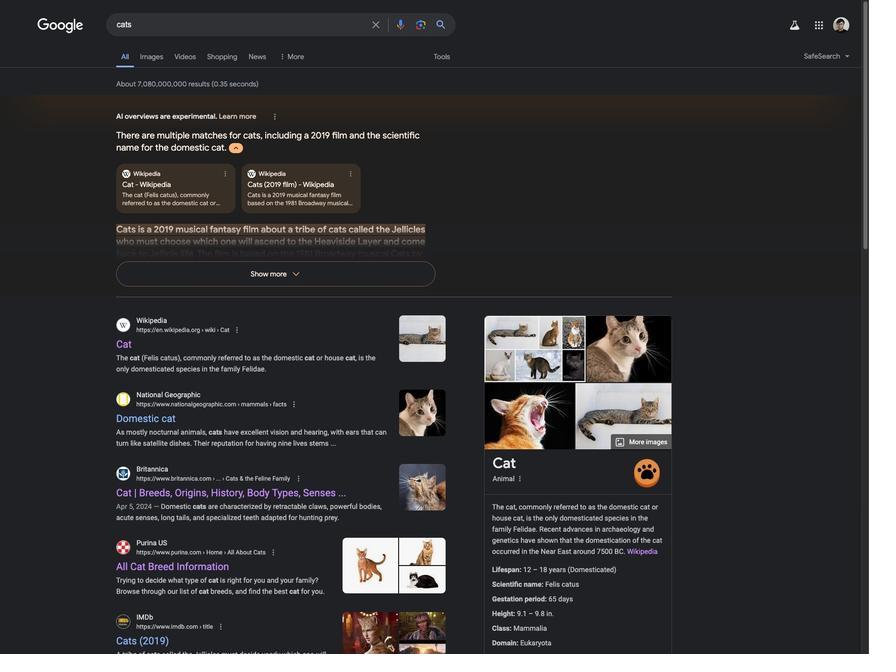 Task type: locate. For each thing, give the bounding box(es) containing it.
cat | breeds, origins, history, body types, senses, behavior ... image
[[484, 383, 577, 450]]

None search field
[[0, 13, 456, 36]]

search labs image
[[789, 19, 802, 31]]

list
[[116, 164, 436, 213]]

heading
[[493, 456, 516, 472]]

None text field
[[137, 400, 287, 409], [137, 474, 290, 483], [137, 548, 266, 557], [137, 623, 213, 632], [198, 624, 213, 631], [137, 400, 287, 409], [137, 474, 290, 483], [137, 548, 266, 557], [137, 623, 213, 632], [198, 624, 213, 631]]

more options image
[[515, 474, 525, 484], [516, 475, 524, 483]]

None text field
[[137, 326, 230, 335], [200, 327, 230, 334], [236, 401, 287, 408], [212, 475, 290, 482], [202, 549, 266, 556], [137, 326, 230, 335], [200, 327, 230, 334], [236, 401, 287, 408], [212, 475, 290, 482], [202, 549, 266, 556]]

cats from www.britannica.com image
[[400, 464, 446, 511]]

cats from en.wikipedia.org image
[[400, 316, 446, 362]]

google image
[[37, 18, 84, 33]]

navigation
[[0, 45, 862, 73]]



Task type: vqa. For each thing, say whether or not it's contained in the screenshot.
'search by image'
yes



Task type: describe. For each thing, give the bounding box(es) containing it.
search by image image
[[415, 19, 427, 31]]

Search text field
[[117, 19, 364, 32]]

upload.wikimedia.org/wikipedia/commons/0/0b/cat_po... image
[[485, 316, 586, 382]]

cats from www.nationalgeographic.com image
[[400, 390, 446, 436]]

cat - wikipedia image
[[573, 383, 681, 450]]

search by voice image
[[395, 19, 407, 31]]

domestic cat image
[[587, 297, 672, 382]]



